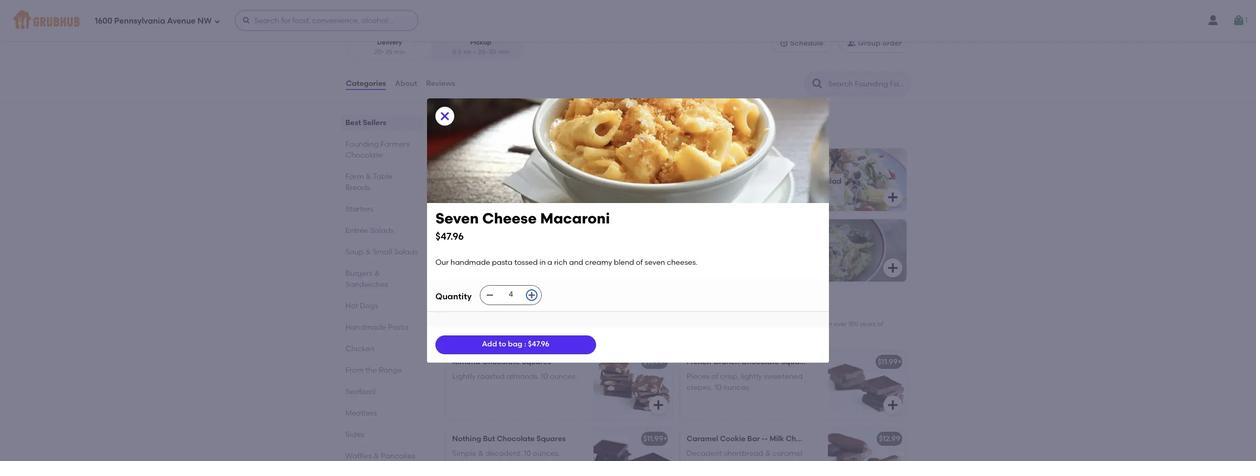 Task type: locate. For each thing, give the bounding box(es) containing it.
sellers inside tab
[[363, 118, 386, 127]]

best up most
[[444, 116, 468, 129]]

$11.99 +
[[643, 358, 668, 366], [878, 358, 902, 366], [643, 435, 668, 443]]

with down the decadent
[[687, 460, 702, 461]]

good
[[410, 2, 427, 9]]

ounces. down crisp, at the bottom of page
[[723, 383, 751, 392]]

1 horizontal spatial best
[[444, 116, 468, 129]]

& right 'soup'
[[365, 248, 371, 257]]

entrée salads tab
[[345, 225, 419, 236]]

min right 20–30
[[498, 48, 509, 55]]

salads right small
[[394, 248, 418, 257]]

0 horizontal spatial sellers
[[363, 118, 386, 127]]

salads down starters tab
[[370, 226, 394, 235]]

ounces. down nothing but chocolate squares
[[533, 449, 560, 458]]

delivery
[[377, 39, 402, 46]]

mi
[[464, 48, 471, 55]]

best up founding farmers chocolate on the left of the page
[[345, 118, 361, 127]]

pasta
[[492, 258, 513, 267]]

0 horizontal spatial best
[[345, 118, 361, 127]]

best sellers most ordered on grubhub
[[444, 116, 535, 139]]

0 horizontal spatial with
[[566, 321, 578, 328]]

1 vertical spatial chicken
[[345, 344, 375, 353]]

operated
[[790, 321, 818, 328]]

ounces. for nothing but chocolate squares
[[533, 449, 560, 458]]

2 horizontal spatial 10
[[714, 383, 722, 392]]

no
[[684, 330, 692, 337], [712, 330, 720, 337]]

1 horizontal spatial of
[[712, 372, 719, 381]]

house-
[[469, 321, 490, 328]]

& up "sandwiches"
[[374, 269, 380, 278]]

squares up simple & decadent. 10 ounces.
[[537, 435, 566, 443]]

chicken up from
[[345, 344, 375, 353]]

to
[[499, 340, 506, 349]]

2 min from the left
[[498, 48, 509, 55]]

0 horizontal spatial founding
[[345, 140, 379, 149]]

group
[[858, 39, 881, 48]]

& inside farm & table breads
[[366, 172, 371, 181]]

nothing but chocolate squares
[[452, 435, 566, 443]]

svg image inside main navigation navigation
[[242, 16, 251, 25]]

10 down nothing but chocolate squares
[[524, 449, 531, 458]]

founding up house-
[[444, 306, 495, 319]]

0 vertical spatial 10
[[541, 372, 548, 381]]

decadent.
[[485, 449, 522, 458]]

artisan,
[[444, 321, 467, 328]]

1
[[1245, 16, 1248, 25]]

& right the waffles
[[374, 452, 379, 461]]

bar
[[747, 435, 760, 443]]

hot
[[345, 302, 358, 310]]

almond chocolate squares image
[[594, 351, 672, 419]]

1 horizontal spatial the
[[580, 321, 590, 328]]

chocolate inside founding farmers chocolate
[[345, 151, 383, 160]]

farmers for founding farmers chocolate artisan, house-crafted chocolate made with the american chocolatier legend - guittard (tm) - family-owned and operated with over 150 years of expertise and honorable sourcing. perfect melt, smooth & luscious, never waxy, no fillers, no artificial ingredients.
[[498, 306, 543, 319]]

southern fried chicken salad $20.50
[[735, 177, 842, 198]]

squares
[[522, 358, 551, 366], [781, 358, 810, 366], [537, 435, 566, 443]]

melt,
[[572, 330, 587, 337]]

svg image right input item quantity number field
[[528, 291, 536, 299]]

founding inside founding farmers chocolate
[[345, 140, 379, 149]]

1 vertical spatial 10
[[714, 383, 722, 392]]

min down delivery
[[394, 48, 405, 55]]

chocolate inside founding farmers chocolate artisan, house-crafted chocolate made with the american chocolatier legend - guittard (tm) - family-owned and operated with over 150 years of expertise and honorable sourcing. perfect melt, smooth & luscious, never waxy, no fillers, no artificial ingredients.
[[546, 306, 604, 319]]

1 horizontal spatial no
[[712, 330, 720, 337]]

table
[[373, 172, 392, 181]]

0 horizontal spatial of
[[636, 258, 643, 267]]

best inside best sellers most ordered on grubhub
[[444, 116, 468, 129]]

seafood tab
[[345, 386, 419, 397]]

1 min from the left
[[394, 48, 405, 55]]

2 vertical spatial ounces.
[[533, 449, 560, 458]]

no right waxy,
[[684, 330, 692, 337]]

0 vertical spatial the
[[580, 321, 590, 328]]

people icon image
[[848, 39, 856, 48]]

with left over at right
[[819, 321, 832, 328]]

burgers & sandwiches
[[345, 269, 388, 289]]

$11.99 for french crunch chocolate squares
[[878, 358, 898, 366]]

&
[[366, 172, 371, 181], [365, 248, 371, 257], [374, 269, 380, 278], [613, 330, 618, 337], [478, 449, 484, 458], [765, 449, 771, 458], [374, 452, 379, 461]]

& right the farm
[[366, 172, 371, 181]]

simple & decadent. 10 ounces.
[[452, 449, 560, 458]]

svg image
[[1233, 14, 1245, 27], [214, 18, 220, 24], [887, 191, 899, 204], [887, 262, 899, 274], [486, 291, 494, 299]]

farmers inside founding farmers chocolate
[[381, 140, 410, 149]]

0 horizontal spatial $47.96
[[436, 230, 464, 242]]

salad
[[821, 177, 842, 186]]

1 horizontal spatial chicken
[[789, 177, 819, 186]]

rich
[[554, 258, 568, 267]]

2 no from the left
[[712, 330, 720, 337]]

classic
[[734, 460, 758, 461]]

french crunch chocolate squares image
[[828, 351, 907, 419]]

$11.99 for almond chocolate squares
[[643, 358, 663, 366]]

1 horizontal spatial min
[[498, 48, 509, 55]]

& inside decadent shortbread & caramel with our 40% classic milk chocolate
[[765, 449, 771, 458]]

farm
[[345, 172, 364, 181]]

squares up almonds.
[[522, 358, 551, 366]]

1 vertical spatial farmers
[[498, 306, 543, 319]]

nothing
[[452, 435, 481, 443]]

quantity
[[436, 292, 472, 302]]

svg image
[[242, 16, 251, 25], [780, 39, 788, 48], [439, 110, 451, 123], [528, 291, 536, 299], [652, 399, 665, 412], [887, 399, 899, 412]]

with up melt, at bottom
[[566, 321, 578, 328]]

from
[[345, 366, 364, 375]]

0 horizontal spatial the
[[365, 366, 377, 375]]

1 horizontal spatial $47.96
[[528, 340, 550, 349]]

1 horizontal spatial sellers
[[471, 116, 507, 129]]

option group containing delivery 20–35 min
[[345, 34, 525, 61]]

group order
[[858, 39, 902, 48]]

svg image right nw
[[242, 16, 251, 25]]

$11.99 + for lightly roasted almonds. 10 ounces.
[[643, 358, 668, 366]]

svg image left schedule on the right of page
[[780, 39, 788, 48]]

10 right almonds.
[[541, 372, 548, 381]]

squares up sweetened
[[781, 358, 810, 366]]

milk
[[770, 435, 784, 443]]

2 vertical spatial 10
[[524, 449, 531, 458]]

1 horizontal spatial 10
[[541, 372, 548, 381]]

+ for lightly roasted almonds. 10 ounces.
[[663, 358, 668, 366]]

$47.96 inside seven cheese macaroni $47.96
[[436, 230, 464, 242]]

0 vertical spatial founding
[[345, 140, 379, 149]]

-
[[682, 321, 684, 328], [728, 321, 731, 328], [762, 435, 765, 443], [765, 435, 768, 443]]

option group
[[345, 34, 525, 61]]

soup & small salads
[[345, 248, 418, 257]]

of left crisp, at the bottom of page
[[712, 372, 719, 381]]

sellers up founding farmers chocolate on the left of the page
[[363, 118, 386, 127]]

seafood
[[345, 387, 375, 396]]

and right rich
[[569, 258, 583, 267]]

1 horizontal spatial founding
[[444, 306, 495, 319]]

search icon image
[[811, 78, 824, 90]]

squares for french crunch chocolate squares
[[781, 358, 810, 366]]

starters
[[345, 205, 373, 214]]

0 horizontal spatial no
[[684, 330, 692, 337]]

and right owned
[[776, 321, 788, 328]]

0 vertical spatial salads
[[370, 226, 394, 235]]

pasta
[[388, 323, 408, 332]]

lightly roasted almonds. 10 ounces.
[[452, 372, 578, 381]]

no down (tm)
[[712, 330, 720, 337]]

most
[[444, 130, 461, 139]]

farmers up chocolate
[[498, 306, 543, 319]]

2 horizontal spatial and
[[776, 321, 788, 328]]

0 vertical spatial $47.96
[[436, 230, 464, 242]]

& up milk
[[765, 449, 771, 458]]

& inside founding farmers chocolate artisan, house-crafted chocolate made with the american chocolatier legend - guittard (tm) - family-owned and operated with over 150 years of expertise and honorable sourcing. perfect melt, smooth & luscious, never waxy, no fillers, no artificial ingredients.
[[613, 330, 618, 337]]

2 horizontal spatial of
[[878, 321, 884, 328]]

0 vertical spatial of
[[636, 258, 643, 267]]

chocolate up simple & decadent. 10 ounces.
[[497, 435, 535, 443]]

0 vertical spatial chicken
[[789, 177, 819, 186]]

$11.99 + for pieces of crisp, lightly sweetened crepes. 10 ounces.
[[878, 358, 902, 366]]

chocolate for founding farmers chocolate artisan, house-crafted chocolate made with the american chocolatier legend - guittard (tm) - family-owned and operated with over 150 years of expertise and honorable sourcing. perfect melt, smooth & luscious, never waxy, no fillers, no artificial ingredients.
[[546, 306, 604, 319]]

about
[[395, 79, 417, 88]]

chocolate up melt, at bottom
[[546, 306, 604, 319]]

smooth
[[589, 330, 612, 337]]

group order button
[[839, 34, 911, 53]]

0 horizontal spatial farmers
[[381, 140, 410, 149]]

crafted
[[490, 321, 512, 328]]

1 button
[[1233, 11, 1248, 30]]

best sellers tab
[[345, 117, 419, 128]]

sellers up on
[[471, 116, 507, 129]]

founding for founding farmers chocolate
[[345, 140, 379, 149]]

fried
[[769, 177, 788, 186]]

1 horizontal spatial with
[[687, 460, 702, 461]]

hot dogs
[[345, 302, 378, 310]]

starters tab
[[345, 204, 419, 215]]

best inside best sellers tab
[[345, 118, 361, 127]]

lightly
[[452, 372, 476, 381]]

macaroni
[[540, 210, 610, 227]]

& for simple & decadent. 10 ounces.
[[478, 449, 484, 458]]

nw
[[198, 16, 212, 25]]

1 vertical spatial the
[[365, 366, 377, 375]]

of right years
[[878, 321, 884, 328]]

farmers down best sellers tab
[[381, 140, 410, 149]]

from the range tab
[[345, 365, 419, 376]]

and down house-
[[473, 330, 485, 337]]

$47.96 down sourcing.
[[528, 340, 550, 349]]

1 vertical spatial of
[[878, 321, 884, 328]]

& inside burgers & sandwiches
[[374, 269, 380, 278]]

founding down best sellers
[[345, 140, 379, 149]]

0 vertical spatial ounces.
[[550, 372, 578, 381]]

$47.96 down seven on the left top of the page
[[436, 230, 464, 242]]

chicken right fried
[[789, 177, 819, 186]]

0 horizontal spatial 10
[[524, 449, 531, 458]]

of inside founding farmers chocolate artisan, house-crafted chocolate made with the american chocolatier legend - guittard (tm) - family-owned and operated with over 150 years of expertise and honorable sourcing. perfect melt, smooth & luscious, never waxy, no fillers, no artificial ingredients.
[[878, 321, 884, 328]]

of right blend
[[636, 258, 643, 267]]

farmers inside founding farmers chocolate artisan, house-crafted chocolate made with the american chocolatier legend - guittard (tm) - family-owned and operated with over 150 years of expertise and honorable sourcing. perfect melt, smooth & luscious, never waxy, no fillers, no artificial ingredients.
[[498, 306, 543, 319]]

our handmade pasta tossed in a rich and creamy blend of seven cheeses.
[[436, 258, 700, 267]]

1 vertical spatial founding
[[444, 306, 495, 319]]

chocolate up the farm
[[345, 151, 383, 160]]

min
[[394, 48, 405, 55], [498, 48, 509, 55]]

svg image up most
[[439, 110, 451, 123]]

and
[[569, 258, 583, 267], [776, 321, 788, 328], [473, 330, 485, 337]]

sides tab
[[345, 429, 419, 440]]

luscious,
[[620, 330, 646, 337]]

meatless
[[345, 409, 377, 418]]

chocolate up lightly
[[741, 358, 779, 366]]

chocolate
[[345, 151, 383, 160], [546, 306, 604, 319], [482, 358, 520, 366], [741, 358, 779, 366], [497, 435, 535, 443], [786, 435, 824, 443]]

waffles & pancakes
[[345, 452, 416, 461]]

1 horizontal spatial farmers
[[498, 306, 543, 319]]

family-
[[733, 321, 754, 328]]

never
[[647, 330, 664, 337]]

20–35
[[374, 48, 392, 55]]

sweetened
[[764, 372, 803, 381]]

caramel cookie bar -- milk chocolate
[[687, 435, 824, 443]]

tossed
[[514, 258, 538, 267]]

0 horizontal spatial and
[[473, 330, 485, 337]]

10 down crisp, at the bottom of page
[[714, 383, 722, 392]]

1 vertical spatial ounces.
[[723, 383, 751, 392]]

2 vertical spatial of
[[712, 372, 719, 381]]

good food
[[410, 2, 442, 9]]

0 horizontal spatial min
[[394, 48, 405, 55]]

the up melt, at bottom
[[580, 321, 590, 328]]

40%
[[717, 460, 732, 461]]

sellers inside best sellers most ordered on grubhub
[[471, 116, 507, 129]]

reviews
[[426, 79, 455, 88]]

0 vertical spatial farmers
[[381, 140, 410, 149]]

founding
[[345, 140, 379, 149], [444, 306, 495, 319]]

0 horizontal spatial chicken
[[345, 344, 375, 353]]

$11.99
[[454, 260, 474, 269], [643, 358, 663, 366], [878, 358, 898, 366], [643, 435, 663, 443]]

the right from
[[365, 366, 377, 375]]

0 vertical spatial and
[[569, 258, 583, 267]]

chicken inside southern fried chicken salad $20.50
[[789, 177, 819, 186]]

ounces. right almonds.
[[550, 372, 578, 381]]

& down american
[[613, 330, 618, 337]]

sellers for best sellers
[[363, 118, 386, 127]]

but
[[483, 435, 495, 443]]

- left milk
[[765, 435, 768, 443]]

decadent shortbread & caramel with our 40% classic milk chocolate
[[687, 449, 814, 461]]

& right simple
[[478, 449, 484, 458]]

founding inside founding farmers chocolate artisan, house-crafted chocolate made with the american chocolatier legend - guittard (tm) - family-owned and operated with over 150 years of expertise and honorable sourcing. perfect melt, smooth & luscious, never waxy, no fillers, no artificial ingredients.
[[444, 306, 495, 319]]

perfect
[[549, 330, 571, 337]]



Task type: describe. For each thing, give the bounding box(es) containing it.
squares for nothing but chocolate squares
[[537, 435, 566, 443]]

honorable
[[487, 330, 518, 337]]

almond
[[452, 358, 480, 366]]

svg image inside 1 button
[[1233, 14, 1245, 27]]

cheeses.
[[667, 258, 698, 267]]

- up waxy,
[[682, 321, 684, 328]]

seven
[[645, 258, 665, 267]]

about button
[[395, 65, 418, 103]]

our
[[703, 460, 715, 461]]

best sellers
[[345, 118, 386, 127]]

the inside tab
[[365, 366, 377, 375]]

$11.99 for nothing but chocolate squares
[[643, 435, 663, 443]]

meatless tab
[[345, 408, 419, 419]]

on
[[493, 130, 502, 139]]

with inside decadent shortbread & caramel with our 40% classic milk chocolate
[[687, 460, 702, 461]]

& for soup & small salads
[[365, 248, 371, 257]]

sandwiches
[[345, 280, 388, 289]]

guittard
[[686, 321, 712, 328]]

4.4
[[356, 1, 366, 10]]

83
[[392, 1, 401, 10]]

10 for nothing but chocolate squares
[[524, 449, 531, 458]]

chocolate for french crunch chocolate squares
[[741, 358, 779, 366]]

& for burgers & sandwiches
[[374, 269, 380, 278]]

legend
[[659, 321, 680, 328]]

bag
[[508, 340, 523, 349]]

handmade
[[451, 258, 490, 267]]

- right bar on the bottom right of page
[[762, 435, 765, 443]]

founding for founding farmers chocolate artisan, house-crafted chocolate made with the american chocolatier legend - guittard (tm) - family-owned and operated with over 150 years of expertise and honorable sourcing. perfect melt, smooth & luscious, never waxy, no fillers, no artificial ingredients.
[[444, 306, 495, 319]]

burgers
[[345, 269, 373, 278]]

main navigation navigation
[[0, 0, 1256, 41]]

waffles
[[345, 452, 372, 461]]

artificial
[[721, 330, 746, 337]]

chocolate for founding farmers chocolate
[[345, 151, 383, 160]]

almonds.
[[507, 372, 539, 381]]

150
[[848, 321, 858, 328]]

from the range
[[345, 366, 402, 375]]

founding farmers chocolate
[[345, 140, 410, 160]]

breads
[[345, 183, 370, 192]]

chocolatier
[[623, 321, 658, 328]]

2 vertical spatial and
[[473, 330, 485, 337]]

& for farm & table breads
[[366, 172, 371, 181]]

blend
[[614, 258, 634, 267]]

pieces of crisp, lightly sweetened crepes. 10 ounces.
[[687, 372, 803, 392]]

pickup
[[470, 39, 491, 46]]

+ for pieces of crisp, lightly sweetened crepes. 10 ounces.
[[898, 358, 902, 366]]

- right (tm)
[[728, 321, 731, 328]]

1 horizontal spatial and
[[569, 258, 583, 267]]

decadent
[[687, 449, 722, 458]]

1600
[[95, 16, 112, 25]]

1 no from the left
[[684, 330, 692, 337]]

seven cheese macaroni $47.96
[[436, 210, 610, 242]]

svg image up nothing but chocolate squares image
[[652, 399, 665, 412]]

farm & table breads tab
[[345, 171, 419, 193]]

chocolate up caramel
[[786, 435, 824, 443]]

lightly
[[741, 372, 762, 381]]

1600 pennsylvania avenue nw
[[95, 16, 212, 25]]

burgers & sandwiches tab
[[345, 268, 419, 290]]

french crunch chocolate squares
[[687, 358, 810, 366]]

soup & small salads tab
[[345, 247, 419, 258]]

$20.50
[[735, 189, 759, 198]]

hot dogs tab
[[345, 301, 419, 312]]

star icon image
[[345, 1, 356, 11]]

soup
[[345, 248, 364, 257]]

caramel cookie bar -- milk chocolate image
[[828, 428, 907, 461]]

founding farmers chocolate tab
[[345, 139, 419, 161]]

farmers for founding farmers chocolate
[[381, 140, 410, 149]]

pancakes
[[381, 452, 416, 461]]

chocolate for nothing but chocolate squares
[[497, 435, 535, 443]]

waxy,
[[665, 330, 682, 337]]

chocolate
[[514, 321, 545, 328]]

handmade
[[345, 323, 386, 332]]

chicken inside tab
[[345, 344, 375, 353]]

add to bag : $47.96
[[482, 340, 550, 349]]

min inside pickup 0.5 mi • 20–30 min
[[498, 48, 509, 55]]

waffles & pancakes tab
[[345, 451, 419, 461]]

caramel
[[773, 449, 802, 458]]

food
[[428, 2, 442, 9]]

Input item quantity number field
[[500, 286, 523, 304]]

fillers,
[[693, 330, 710, 337]]

sourcing.
[[520, 330, 547, 337]]

of inside pieces of crisp, lightly sweetened crepes. 10 ounces.
[[712, 372, 719, 381]]

10 for almond chocolate squares
[[541, 372, 548, 381]]

seven
[[436, 210, 479, 227]]

categories
[[346, 79, 386, 88]]

french
[[687, 358, 711, 366]]

handmade pasta tab
[[345, 322, 419, 333]]

(tm)
[[713, 321, 727, 328]]

20–30
[[478, 48, 496, 55]]

1 vertical spatial salads
[[394, 248, 418, 257]]

categories button
[[345, 65, 387, 103]]

svg image inside schedule button
[[780, 39, 788, 48]]

add
[[482, 340, 497, 349]]

handmade pasta
[[345, 323, 408, 332]]

farm & table breads
[[345, 172, 392, 192]]

crunch
[[713, 358, 740, 366]]

years
[[860, 321, 876, 328]]

order
[[883, 39, 902, 48]]

made
[[546, 321, 564, 328]]

chicken tab
[[345, 343, 419, 354]]

dogs
[[360, 302, 378, 310]]

Search Founding Farmers DC search field
[[827, 79, 907, 89]]

1 vertical spatial $47.96
[[528, 340, 550, 349]]

$12.99
[[879, 435, 900, 443]]

0.5
[[452, 48, 462, 55]]

sellers for best sellers most ordered on grubhub
[[471, 116, 507, 129]]

sides
[[345, 430, 364, 439]]

best for best sellers
[[345, 118, 361, 127]]

+ for simple & decadent. 10 ounces.
[[663, 435, 668, 443]]

a
[[548, 258, 552, 267]]

& for waffles & pancakes
[[374, 452, 379, 461]]

caramel
[[687, 435, 718, 443]]

1 vertical spatial and
[[776, 321, 788, 328]]

$11.99 + for simple & decadent. 10 ounces.
[[643, 435, 668, 443]]

pieces
[[687, 372, 710, 381]]

nothing but chocolate squares image
[[594, 428, 672, 461]]

almond chocolate squares
[[452, 358, 551, 366]]

over
[[834, 321, 847, 328]]

2 horizontal spatial with
[[819, 321, 832, 328]]

chocolate down to
[[482, 358, 520, 366]]

ounces. for almond chocolate squares
[[550, 372, 578, 381]]

the inside founding farmers chocolate artisan, house-crafted chocolate made with the american chocolatier legend - guittard (tm) - family-owned and operated with over 150 years of expertise and honorable sourcing. perfect melt, smooth & luscious, never waxy, no fillers, no artificial ingredients.
[[580, 321, 590, 328]]

ounces. inside pieces of crisp, lightly sweetened crepes. 10 ounces.
[[723, 383, 751, 392]]

svg image up $12.99
[[887, 399, 899, 412]]

min inside delivery 20–35 min
[[394, 48, 405, 55]]

(222)
[[368, 1, 386, 10]]

best for best sellers most ordered on grubhub
[[444, 116, 468, 129]]

10 inside pieces of crisp, lightly sweetened crepes. 10 ounces.
[[714, 383, 722, 392]]

$11.99 inside button
[[454, 260, 474, 269]]

ordered
[[463, 130, 491, 139]]



Task type: vqa. For each thing, say whether or not it's contained in the screenshot.
OUNCES. to the middle
yes



